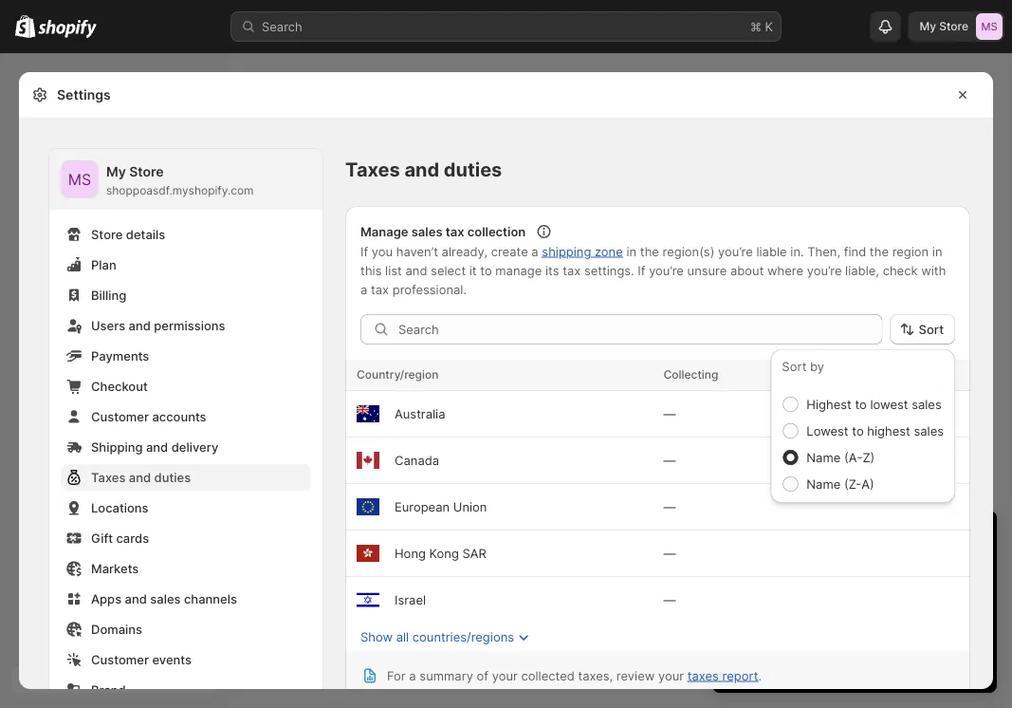 Task type: vqa. For each thing, say whether or not it's contained in the screenshot.
of
yes



Task type: locate. For each thing, give the bounding box(es) containing it.
4 — from the top
[[664, 546, 676, 561]]

customer
[[91, 409, 149, 424], [91, 652, 149, 667]]

shipping and delivery
[[91, 439, 219, 454]]

paid
[[800, 562, 826, 577]]

sales
[[412, 224, 443, 239], [912, 397, 942, 411], [915, 423, 944, 438], [150, 591, 181, 606]]

1 name from the top
[[807, 450, 841, 465]]

1 customer from the top
[[91, 409, 149, 424]]

search
[[262, 19, 303, 34]]

taxes
[[688, 668, 719, 683]]

list
[[385, 263, 402, 278]]

customer down checkout
[[91, 409, 149, 424]]

and left "get:"
[[857, 562, 879, 577]]

1 vertical spatial duties
[[154, 470, 191, 485]]

your
[[853, 527, 892, 551], [948, 600, 973, 615], [492, 668, 518, 683], [659, 668, 684, 683]]

0 vertical spatial store
[[940, 19, 969, 33]]

manage
[[496, 263, 542, 278]]

your up "get:"
[[853, 527, 892, 551]]

customer events link
[[61, 646, 311, 673]]

and down the haven't
[[406, 263, 428, 278]]

settings dialog
[[19, 72, 994, 708]]

shopify image
[[15, 15, 35, 38], [38, 19, 97, 38]]

gift cards link
[[61, 525, 311, 552]]

in right zone on the top of the page
[[627, 244, 637, 259]]

name (a-z)
[[807, 450, 875, 465]]

add
[[844, 619, 866, 634]]

if inside in the region(s) you're liable in. then, find the region in this list and select it to manage its tax settings. if you're unsure about where you're liable, check with a tax professional.
[[638, 263, 646, 278]]

users
[[91, 318, 125, 333]]

sort down with
[[919, 322, 944, 337]]

my inside my store shoppoasdf.myshopify.com
[[106, 164, 126, 180]]

1 horizontal spatial if
[[638, 263, 646, 278]]

customer down domains
[[91, 652, 149, 667]]

1 — from the top
[[664, 406, 676, 421]]

to
[[481, 263, 492, 278], [856, 397, 867, 411], [853, 423, 864, 438], [775, 562, 787, 577], [869, 600, 881, 615]]

.
[[759, 668, 762, 683]]

name (z-a)
[[807, 477, 875, 491]]

0 horizontal spatial the
[[641, 244, 660, 259]]

0 horizontal spatial my
[[106, 164, 126, 180]]

my right ms button
[[106, 164, 126, 180]]

payments link
[[61, 343, 311, 369]]

z)
[[863, 450, 875, 465]]

and inside in the region(s) you're liable in. then, find the region in this list and select it to manage its tax settings. if you're unsure about where you're liable, check with a tax professional.
[[406, 263, 428, 278]]

1 vertical spatial if
[[638, 263, 646, 278]]

1 vertical spatial sort
[[782, 359, 807, 374]]

1 horizontal spatial taxes
[[346, 158, 400, 181]]

2 horizontal spatial tax
[[563, 263, 581, 278]]

if right settings.
[[638, 263, 646, 278]]

to right the switch
[[775, 562, 787, 577]]

1 horizontal spatial sort
[[919, 322, 944, 337]]

0 vertical spatial customer
[[91, 409, 149, 424]]

billing
[[91, 288, 126, 302]]

sort inside dropdown button
[[919, 322, 944, 337]]

0 vertical spatial sort
[[919, 322, 944, 337]]

liable,
[[846, 263, 880, 278]]

—
[[664, 406, 676, 421], [664, 453, 676, 467], [664, 499, 676, 514], [664, 546, 676, 561], [664, 592, 676, 607]]

a
[[532, 244, 539, 259], [361, 282, 368, 297], [790, 562, 797, 577], [409, 668, 416, 683]]

lowest
[[807, 423, 849, 438]]

3 days left in your trial button
[[713, 511, 998, 551]]

customer events
[[91, 652, 192, 667]]

my for my store shoppoasdf.myshopify.com
[[106, 164, 126, 180]]

2 name from the top
[[807, 477, 841, 491]]

dialog
[[1001, 54, 1013, 701]]

1 vertical spatial store
[[129, 164, 164, 180]]

european
[[395, 499, 450, 514]]

settings.
[[585, 263, 635, 278]]

taxes and duties down shipping and delivery
[[91, 470, 191, 485]]

ms button
[[61, 160, 99, 198]]

shipping zone link
[[542, 244, 623, 259]]

sort left by
[[782, 359, 807, 374]]

0 horizontal spatial taxes
[[91, 470, 126, 485]]

australia
[[395, 406, 446, 421]]

to right "it"
[[481, 263, 492, 278]]

k
[[766, 19, 774, 34]]

and up manage sales tax collection
[[405, 158, 440, 181]]

— for australia
[[664, 406, 676, 421]]

you're down then,
[[807, 263, 842, 278]]

0 vertical spatial taxes and duties
[[346, 158, 502, 181]]

manage
[[361, 224, 409, 239]]

store up shoppoasdf.myshopify.com
[[129, 164, 164, 180]]

1 horizontal spatial tax
[[446, 224, 465, 239]]

2 customer from the top
[[91, 652, 149, 667]]

name for name (z-a)
[[807, 477, 841, 491]]

sort
[[919, 322, 944, 337], [782, 359, 807, 374]]

accounts
[[152, 409, 207, 424]]

all
[[396, 629, 409, 644]]

name down lowest
[[807, 450, 841, 465]]

store
[[785, 619, 815, 634]]

if you haven't already, create a shipping zone
[[361, 244, 623, 259]]

2 horizontal spatial store
[[940, 19, 969, 33]]

duties down the shipping and delivery link at the bottom left of page
[[154, 470, 191, 485]]

my store image
[[61, 160, 99, 198]]

0 horizontal spatial duties
[[154, 470, 191, 485]]

canada link
[[395, 453, 440, 467]]

switch
[[732, 562, 771, 577]]

— for hong kong sar
[[664, 546, 676, 561]]

in up with
[[933, 244, 943, 259]]

features
[[909, 619, 957, 634]]

2 the from the left
[[870, 244, 889, 259]]

tax
[[446, 224, 465, 239], [563, 263, 581, 278], [371, 282, 389, 297]]

a right for
[[409, 668, 416, 683]]

by
[[811, 359, 825, 374]]

for a summary of your collected taxes, review your taxes report .
[[387, 668, 762, 683]]

taxes down the shipping
[[91, 470, 126, 485]]

in right left
[[832, 527, 847, 551]]

switch to a paid plan and get:
[[732, 562, 905, 577]]

the left region(s)
[[641, 244, 660, 259]]

1 vertical spatial name
[[807, 477, 841, 491]]

1 the from the left
[[641, 244, 660, 259]]

1 vertical spatial tax
[[563, 263, 581, 278]]

review
[[617, 668, 655, 683]]

domains
[[91, 622, 142, 636]]

tax right its
[[563, 263, 581, 278]]

a down this
[[361, 282, 368, 297]]

select
[[431, 263, 466, 278]]

and left add
[[819, 619, 840, 634]]

1 horizontal spatial the
[[870, 244, 889, 259]]

sales down markets link
[[150, 591, 181, 606]]

1 horizontal spatial in
[[832, 527, 847, 551]]

to up (a- at the right
[[853, 423, 864, 438]]

1 horizontal spatial you're
[[719, 244, 753, 259]]

taxes up manage
[[346, 158, 400, 181]]

1 vertical spatial taxes
[[91, 470, 126, 485]]

and down shipping and delivery
[[129, 470, 151, 485]]

in
[[627, 244, 637, 259], [933, 244, 943, 259], [832, 527, 847, 551]]

1 vertical spatial customer
[[91, 652, 149, 667]]

1 horizontal spatial my
[[920, 19, 937, 33]]

if left you
[[361, 244, 368, 259]]

0 horizontal spatial tax
[[371, 282, 389, 297]]

2 vertical spatial store
[[91, 227, 123, 242]]

store left my store icon
[[940, 19, 969, 33]]

a left paid
[[790, 562, 797, 577]]

1 vertical spatial my
[[106, 164, 126, 180]]

1 horizontal spatial store
[[129, 164, 164, 180]]

store for my store shoppoasdf.myshopify.com
[[129, 164, 164, 180]]

0 vertical spatial my
[[920, 19, 937, 33]]

payments
[[91, 348, 149, 363]]

to inside to customize your online store and add bonus features
[[869, 600, 881, 615]]

and down customer accounts
[[146, 439, 168, 454]]

name left (z-
[[807, 477, 841, 491]]

tax down this
[[371, 282, 389, 297]]

billing link
[[61, 282, 311, 309]]

2 — from the top
[[664, 453, 676, 467]]

store up plan on the left top of the page
[[91, 227, 123, 242]]

european union link
[[395, 499, 487, 514]]

3 — from the top
[[664, 499, 676, 514]]

your up features
[[948, 600, 973, 615]]

and inside to customize your online store and add bonus features
[[819, 619, 840, 634]]

0 vertical spatial name
[[807, 450, 841, 465]]

a inside 3 days left in your trial element
[[790, 562, 797, 577]]

to for highest to lowest sales
[[856, 397, 867, 411]]

to left lowest
[[856, 397, 867, 411]]

shipping
[[91, 439, 143, 454]]

your right the of
[[492, 668, 518, 683]]

sort for sort
[[919, 322, 944, 337]]

show all countries/regions
[[361, 629, 515, 644]]

the
[[641, 244, 660, 259], [870, 244, 889, 259]]

0 horizontal spatial sort
[[782, 359, 807, 374]]

— for israel
[[664, 592, 676, 607]]

taxes and duties up manage sales tax collection
[[346, 158, 502, 181]]

the right find
[[870, 244, 889, 259]]

0 vertical spatial if
[[361, 244, 368, 259]]

2 vertical spatial tax
[[371, 282, 389, 297]]

delivery
[[172, 439, 219, 454]]

to up bonus
[[869, 600, 881, 615]]

duties up collection
[[444, 158, 502, 181]]

store inside my store shoppoasdf.myshopify.com
[[129, 164, 164, 180]]

my left my store icon
[[920, 19, 937, 33]]

checkout link
[[61, 373, 311, 400]]

name
[[807, 450, 841, 465], [807, 477, 841, 491]]

1 horizontal spatial taxes and duties
[[346, 158, 502, 181]]

you're
[[719, 244, 753, 259], [649, 263, 684, 278], [807, 263, 842, 278]]

0 vertical spatial duties
[[444, 158, 502, 181]]

sales right lowest
[[912, 397, 942, 411]]

countries/regions
[[413, 629, 515, 644]]

and right apps
[[125, 591, 147, 606]]

you're up about in the right of the page
[[719, 244, 753, 259]]

tax up already,
[[446, 224, 465, 239]]

you're down region(s)
[[649, 263, 684, 278]]

customer accounts link
[[61, 403, 311, 430]]

taxes and duties link
[[61, 464, 311, 491]]

0 horizontal spatial taxes and duties
[[91, 470, 191, 485]]

in.
[[791, 244, 805, 259]]

shoppoasdf.myshopify.com
[[106, 184, 254, 197]]

5 — from the top
[[664, 592, 676, 607]]

0 vertical spatial tax
[[446, 224, 465, 239]]

Search text field
[[399, 314, 883, 345]]

1 vertical spatial taxes and duties
[[91, 470, 191, 485]]

markets
[[91, 561, 139, 576]]

my store shoppoasdf.myshopify.com
[[106, 164, 254, 197]]

taxes and duties inside shop settings menu element
[[91, 470, 191, 485]]

bonus
[[870, 619, 906, 634]]

israel link
[[395, 592, 426, 607]]

report
[[723, 668, 759, 683]]

users and permissions link
[[61, 312, 311, 339]]

sales up the haven't
[[412, 224, 443, 239]]



Task type: describe. For each thing, give the bounding box(es) containing it.
to for switch to a paid plan and get:
[[775, 562, 787, 577]]

this
[[361, 263, 382, 278]]

plan
[[829, 562, 854, 577]]

your inside dropdown button
[[853, 527, 892, 551]]

its
[[546, 263, 560, 278]]

store details
[[91, 227, 165, 242]]

2 horizontal spatial you're
[[807, 263, 842, 278]]

unsure
[[688, 263, 727, 278]]

sort button
[[891, 314, 956, 345]]

taxes inside shop settings menu element
[[91, 470, 126, 485]]

shop settings menu element
[[49, 149, 323, 708]]

to inside in the region(s) you're liable in. then, find the region in this list and select it to manage its tax settings. if you're unsure about where you're liable, check with a tax professional.
[[481, 263, 492, 278]]

1 horizontal spatial shopify image
[[38, 19, 97, 38]]

domains link
[[61, 616, 311, 643]]

3 days left in your trial
[[732, 527, 931, 551]]

customer accounts
[[91, 409, 207, 424]]

country/region
[[357, 368, 439, 382]]

professional.
[[393, 282, 467, 297]]

hong kong sar
[[395, 546, 487, 561]]

collected
[[522, 668, 575, 683]]

customer for customer events
[[91, 652, 149, 667]]

taxes report link
[[688, 668, 759, 683]]

settings
[[57, 87, 111, 103]]

users and permissions
[[91, 318, 225, 333]]

sort for sort by
[[782, 359, 807, 374]]

permissions
[[154, 318, 225, 333]]

a inside in the region(s) you're liable in. then, find the region in this list and select it to manage its tax settings. if you're unsure about where you're liable, check with a tax professional.
[[361, 282, 368, 297]]

in the region(s) you're liable in. then, find the region in this list and select it to manage its tax settings. if you're unsure about where you're liable, check with a tax professional.
[[361, 244, 947, 297]]

sort by
[[782, 359, 825, 374]]

manage sales tax collection
[[361, 224, 526, 239]]

my store image
[[977, 13, 1003, 40]]

0 horizontal spatial you're
[[649, 263, 684, 278]]

check
[[883, 263, 918, 278]]

collecting
[[664, 368, 719, 382]]

canada
[[395, 453, 440, 467]]

customer for customer accounts
[[91, 409, 149, 424]]

3
[[732, 527, 744, 551]]

⌘
[[751, 19, 762, 34]]

summary
[[420, 668, 474, 683]]

show
[[361, 629, 393, 644]]

channels
[[184, 591, 237, 606]]

european union
[[395, 499, 487, 514]]

store details link
[[61, 221, 311, 248]]

0 vertical spatial taxes
[[346, 158, 400, 181]]

events
[[152, 652, 192, 667]]

highest
[[868, 423, 911, 438]]

shipping
[[542, 244, 592, 259]]

0 horizontal spatial if
[[361, 244, 368, 259]]

sar
[[463, 546, 487, 561]]

store for my store
[[940, 19, 969, 33]]

to customize your online store and add bonus features
[[747, 600, 973, 634]]

in inside dropdown button
[[832, 527, 847, 551]]

your left taxes
[[659, 668, 684, 683]]

left
[[797, 527, 827, 551]]

0 horizontal spatial store
[[91, 227, 123, 242]]

sales right 'highest'
[[915, 423, 944, 438]]

australia link
[[395, 406, 446, 421]]

days
[[749, 527, 792, 551]]

checkout
[[91, 379, 148, 393]]

1 horizontal spatial duties
[[444, 158, 502, 181]]

duties inside shop settings menu element
[[154, 470, 191, 485]]

shipping and delivery link
[[61, 434, 311, 460]]

sales inside shop settings menu element
[[150, 591, 181, 606]]

⌘ k
[[751, 19, 774, 34]]

union
[[454, 499, 487, 514]]

— for european union
[[664, 499, 676, 514]]

region
[[893, 244, 930, 259]]

2 horizontal spatial in
[[933, 244, 943, 259]]

trial
[[898, 527, 931, 551]]

a)
[[862, 477, 875, 491]]

name for name (a-z)
[[807, 450, 841, 465]]

and right users
[[129, 318, 151, 333]]

— for canada
[[664, 453, 676, 467]]

show all countries/regions button
[[349, 624, 944, 650]]

zone
[[595, 244, 623, 259]]

israel
[[395, 592, 426, 607]]

to for lowest to highest sales
[[853, 423, 864, 438]]

get:
[[882, 562, 905, 577]]

details
[[126, 227, 165, 242]]

kong
[[430, 546, 459, 561]]

lowest
[[871, 397, 909, 411]]

for
[[387, 668, 406, 683]]

taxes,
[[578, 668, 613, 683]]

haven't
[[397, 244, 439, 259]]

apps and sales channels
[[91, 591, 237, 606]]

0 horizontal spatial shopify image
[[15, 15, 35, 38]]

3 days left in your trial element
[[713, 560, 998, 693]]

lowest to highest sales
[[807, 423, 944, 438]]

hong
[[395, 546, 426, 561]]

create
[[491, 244, 528, 259]]

with
[[922, 263, 947, 278]]

a up manage
[[532, 244, 539, 259]]

already,
[[442, 244, 488, 259]]

0 horizontal spatial in
[[627, 244, 637, 259]]

your inside to customize your online store and add bonus features
[[948, 600, 973, 615]]

(a-
[[845, 450, 863, 465]]

about
[[731, 263, 764, 278]]

locations link
[[61, 495, 311, 521]]

locations
[[91, 500, 149, 515]]

of
[[477, 668, 489, 683]]

find
[[845, 244, 867, 259]]

brand link
[[61, 677, 311, 703]]

gift
[[91, 531, 113, 545]]

brand
[[91, 683, 126, 697]]

you
[[372, 244, 393, 259]]

where
[[768, 263, 804, 278]]

my for my store
[[920, 19, 937, 33]]

region(s)
[[663, 244, 715, 259]]



